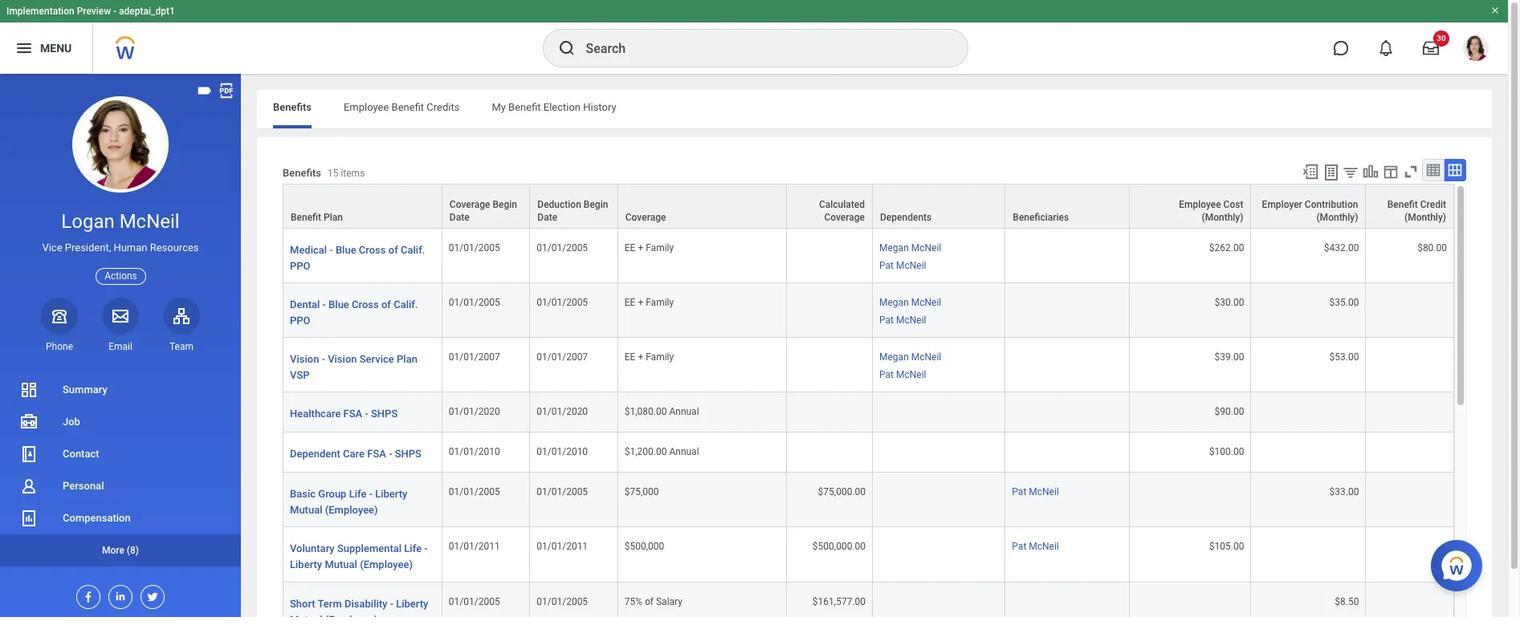 Task type: describe. For each thing, give the bounding box(es) containing it.
facebook image
[[77, 586, 95, 604]]

phone logan mcneil element
[[41, 340, 78, 353]]

items selected list for vision - vision service plan vsp
[[880, 349, 967, 382]]

voluntary
[[290, 543, 335, 555]]

my benefit election history
[[492, 101, 617, 113]]

compensation image
[[19, 509, 39, 529]]

phone image
[[48, 307, 71, 326]]

justify image
[[14, 39, 34, 58]]

1 01/01/2010 from the left
[[449, 447, 500, 458]]

pat inside basic group life - liberty mutual  (employee) row
[[1012, 487, 1027, 498]]

linkedin image
[[109, 586, 127, 603]]

menu button
[[0, 22, 93, 74]]

more (8) list item
[[0, 535, 241, 567]]

phone button
[[41, 298, 78, 353]]

notifications large image
[[1378, 40, 1395, 56]]

tab list containing benefits
[[257, 90, 1493, 129]]

- inside medical - blue cross of calif. ppo
[[330, 244, 333, 256]]

personal link
[[0, 471, 241, 503]]

- inside vision - vision service plan vsp
[[322, 354, 325, 366]]

healthcare fsa - shps row
[[283, 393, 1455, 433]]

date for deduction begin date
[[538, 212, 558, 223]]

benefit right my on the top
[[509, 101, 541, 113]]

phone
[[46, 341, 73, 353]]

$500,000
[[625, 542, 665, 553]]

calculated coverage button
[[787, 185, 872, 228]]

short term disability - liberty mutual  (employee)
[[290, 598, 428, 618]]

pat for medical - blue cross of calif. ppo
[[880, 260, 894, 272]]

select to filter grid data image
[[1342, 164, 1360, 181]]

deduction
[[538, 199, 581, 211]]

expand/collapse chart image
[[1362, 163, 1380, 181]]

export to excel image
[[1302, 163, 1320, 181]]

blue for medical
[[336, 244, 356, 256]]

1 01/01/2020 from the left
[[449, 407, 500, 418]]

vice
[[42, 242, 62, 254]]

$8.50
[[1335, 596, 1360, 608]]

dental - blue cross of calif. ppo
[[290, 299, 418, 327]]

fsa inside 'link'
[[367, 449, 386, 461]]

job
[[63, 416, 80, 428]]

employer contribution (monthly) button
[[1252, 185, 1366, 228]]

dependents button
[[873, 185, 1005, 228]]

list containing summary
[[0, 374, 241, 567]]

pat mcneil link for medical - blue cross of calif. ppo
[[880, 257, 927, 272]]

megan for vision - vision service plan vsp
[[880, 352, 909, 363]]

$33.00
[[1330, 487, 1360, 498]]

email
[[109, 341, 132, 353]]

employee for employee cost (monthly)
[[1179, 199, 1221, 211]]

summary
[[63, 384, 107, 396]]

annual for healthcare fsa - shps
[[669, 407, 699, 418]]

(monthly) for cost
[[1202, 212, 1244, 223]]

employee cost (monthly) button
[[1130, 185, 1251, 228]]

ee + family for medical - blue cross of calif. ppo
[[625, 243, 674, 254]]

calculated coverage
[[819, 199, 865, 223]]

voluntary supplemental life - liberty mutual  (employee) link
[[290, 541, 435, 572]]

+ for vision - vision service plan vsp
[[638, 352, 644, 363]]

summary image
[[19, 381, 39, 400]]

$1,080.00
[[625, 407, 667, 418]]

plan inside vision - vision service plan vsp
[[397, 354, 418, 366]]

implementation preview -   adeptai_dpt1
[[6, 6, 175, 17]]

family for vision - vision service plan vsp
[[646, 352, 674, 363]]

calif. for medical - blue cross of calif. ppo
[[401, 244, 425, 256]]

benefit credit (monthly)
[[1388, 199, 1447, 223]]

megan mcneil for dental - blue cross of calif. ppo
[[880, 297, 942, 309]]

navigation pane region
[[0, 74, 241, 618]]

2 01/01/2020 from the left
[[537, 407, 588, 418]]

click to view/edit grid preferences image
[[1382, 163, 1400, 181]]

medical
[[290, 244, 327, 256]]

blue for dental
[[329, 299, 349, 311]]

employee for employee benefit credits
[[344, 101, 389, 113]]

care
[[343, 449, 365, 461]]

ee + family for dental - blue cross of calif. ppo
[[625, 297, 674, 309]]

medical - blue cross of calif. ppo
[[290, 244, 425, 272]]

$1,080.00 annual
[[625, 407, 699, 418]]

$500,000.00
[[813, 542, 866, 553]]

credits
[[427, 101, 460, 113]]

$1,200.00 annual
[[625, 447, 699, 458]]

calculated
[[819, 199, 865, 211]]

view team image
[[172, 307, 191, 326]]

view printable version (pdf) image
[[218, 82, 235, 100]]

dependent
[[290, 449, 340, 461]]

- inside menu banner
[[113, 6, 117, 17]]

dental
[[290, 299, 320, 311]]

benefit left credits
[[392, 101, 424, 113]]

15
[[328, 168, 339, 179]]

(employee) for supplemental
[[360, 559, 413, 572]]

beneficiaries
[[1013, 212, 1069, 223]]

voluntary supplemental life - liberty mutual  (employee) row
[[283, 528, 1455, 583]]

date for coverage begin date
[[450, 212, 470, 223]]

pat mcneil link for dental - blue cross of calif. ppo
[[880, 312, 927, 326]]

dependents
[[880, 212, 932, 223]]

summary link
[[0, 374, 241, 406]]

history
[[583, 101, 617, 113]]

compensation link
[[0, 503, 241, 535]]

pat for dental - blue cross of calif. ppo
[[880, 315, 894, 326]]

shps inside 'link'
[[395, 449, 422, 461]]

team logan mcneil element
[[163, 340, 200, 353]]

benefits 15 items
[[283, 167, 365, 179]]

$75,000.00
[[818, 487, 866, 498]]

$262.00
[[1210, 243, 1245, 254]]

search image
[[557, 39, 576, 58]]

- up dependent care fsa - shps 'link' at the left
[[365, 408, 369, 420]]

benefit plan
[[291, 212, 343, 223]]

0 vertical spatial shps
[[371, 408, 398, 420]]

export to worksheets image
[[1322, 163, 1341, 182]]

pat mcneil link for vision - vision service plan vsp
[[880, 367, 927, 381]]

vision - vision service plan vsp link
[[290, 351, 435, 382]]

pat mcneil inside basic group life - liberty mutual  (employee) row
[[1012, 487, 1059, 498]]

30 button
[[1414, 31, 1450, 66]]

pat mcneil for medical - blue cross of calif. ppo
[[880, 260, 927, 272]]

mcneil inside voluntary supplemental life - liberty mutual  (employee) row
[[1029, 542, 1059, 553]]

team
[[169, 341, 194, 353]]

compensation
[[63, 512, 131, 525]]

ee for vision - vision service plan vsp
[[625, 352, 636, 363]]

pat inside voluntary supplemental life - liberty mutual  (employee) row
[[1012, 542, 1027, 553]]

close environment banner image
[[1491, 6, 1501, 15]]

voluntary supplemental life - liberty mutual  (employee)
[[290, 543, 428, 572]]

megan mcneil for vision - vision service plan vsp
[[880, 352, 942, 363]]

cross for medical
[[359, 244, 386, 256]]

$105.00
[[1210, 542, 1245, 553]]

logan
[[61, 210, 115, 233]]

profile logan mcneil image
[[1464, 35, 1489, 64]]

$80.00
[[1418, 243, 1448, 254]]

of for medical - blue cross of calif. ppo
[[389, 244, 398, 256]]

(8)
[[127, 545, 139, 557]]

vsp
[[290, 370, 310, 382]]

family for dental - blue cross of calif. ppo
[[646, 297, 674, 309]]

benefit credit (monthly) button
[[1367, 185, 1454, 228]]

preview
[[77, 6, 111, 17]]

benefit plan button
[[284, 185, 442, 228]]

pat mcneil for dental - blue cross of calif. ppo
[[880, 315, 927, 326]]

short term disability - liberty mutual  (employee) link
[[290, 596, 435, 618]]

benefit inside benefit credit (monthly)
[[1388, 199, 1418, 211]]

actions
[[105, 270, 137, 282]]

coverage begin date button
[[442, 185, 530, 228]]

plan inside popup button
[[324, 212, 343, 223]]

liberty for short term disability - liberty mutual  (employee)
[[396, 598, 428, 610]]

mail image
[[111, 307, 130, 326]]

team link
[[163, 298, 200, 353]]

dental - blue cross of calif. ppo row
[[283, 284, 1455, 338]]

(employee) for term
[[325, 614, 378, 618]]

items selected list for dental - blue cross of calif. ppo
[[880, 294, 967, 327]]

$75,000
[[625, 487, 659, 498]]

twitter image
[[141, 586, 159, 604]]

dependent care fsa - shps
[[290, 449, 422, 461]]

basic group life - liberty mutual  (employee) link
[[290, 486, 435, 517]]



Task type: locate. For each thing, give the bounding box(es) containing it.
2 vertical spatial megan mcneil
[[880, 352, 942, 363]]

life right group
[[349, 489, 367, 501]]

0 horizontal spatial 01/01/2007
[[449, 352, 500, 363]]

pat
[[880, 260, 894, 272], [880, 315, 894, 326], [880, 370, 894, 381], [1012, 487, 1027, 498], [1012, 542, 1027, 553]]

employee cost (monthly)
[[1179, 199, 1244, 223]]

(employee) down supplemental
[[360, 559, 413, 572]]

1 horizontal spatial life
[[404, 543, 422, 555]]

0 vertical spatial fsa
[[343, 408, 362, 420]]

basic group life - liberty mutual  (employee) row
[[283, 473, 1455, 528]]

personal
[[63, 480, 104, 492]]

$90.00
[[1215, 407, 1245, 418]]

president,
[[65, 242, 111, 254]]

1 vertical spatial plan
[[397, 354, 418, 366]]

75% of salary
[[625, 596, 683, 608]]

megan mcneil down dental - blue cross of calif. ppo row
[[880, 352, 942, 363]]

megan down dependents
[[880, 243, 909, 254]]

0 vertical spatial ee
[[625, 243, 636, 254]]

1 begin from the left
[[493, 199, 517, 211]]

begin inside coverage begin date
[[493, 199, 517, 211]]

- inside short term disability - liberty mutual  (employee)
[[390, 598, 394, 610]]

0 vertical spatial megan mcneil link
[[880, 239, 942, 254]]

megan inside dental - blue cross of calif. ppo row
[[880, 297, 909, 309]]

cross down medical - blue cross of calif. ppo
[[352, 299, 379, 311]]

mcneil inside basic group life - liberty mutual  (employee) row
[[1029, 487, 1059, 498]]

contact link
[[0, 439, 241, 471]]

family inside vision - vision service plan vsp "row"
[[646, 352, 674, 363]]

group
[[318, 489, 347, 501]]

megan mcneil inside vision - vision service plan vsp "row"
[[880, 352, 942, 363]]

1 annual from the top
[[669, 407, 699, 418]]

0 vertical spatial annual
[[669, 407, 699, 418]]

2 + from the top
[[638, 297, 644, 309]]

cell
[[787, 229, 873, 284], [1006, 229, 1130, 284], [787, 284, 873, 338], [1006, 284, 1130, 338], [1367, 284, 1455, 338], [787, 338, 873, 393], [1006, 338, 1130, 393], [1367, 338, 1455, 393], [787, 393, 873, 433], [873, 393, 1006, 433], [1006, 393, 1130, 433], [1252, 393, 1367, 433], [1367, 393, 1455, 433], [787, 433, 873, 473], [873, 433, 1006, 473], [1006, 433, 1130, 473], [1252, 433, 1367, 473], [1367, 433, 1455, 473], [1130, 473, 1252, 528], [1367, 473, 1455, 528], [873, 528, 1006, 583], [1252, 528, 1367, 583], [1367, 528, 1455, 583], [873, 583, 1006, 618], [1006, 583, 1130, 618], [1130, 583, 1252, 618], [1367, 583, 1455, 618]]

1 vertical spatial items selected list
[[880, 294, 967, 327]]

0 vertical spatial benefits
[[273, 101, 312, 113]]

deduction begin date
[[538, 199, 608, 223]]

megan
[[880, 243, 909, 254], [880, 297, 909, 309], [880, 352, 909, 363]]

of for dental - blue cross of calif. ppo
[[382, 299, 391, 311]]

pat inside vision - vision service plan vsp "row"
[[880, 370, 894, 381]]

(monthly) down cost
[[1202, 212, 1244, 223]]

2 (monthly) from the left
[[1317, 212, 1359, 223]]

0 vertical spatial calif.
[[401, 244, 425, 256]]

life right supplemental
[[404, 543, 422, 555]]

2 vertical spatial megan mcneil link
[[880, 349, 942, 363]]

1 horizontal spatial plan
[[397, 354, 418, 366]]

2 01/01/2011 from the left
[[537, 542, 588, 553]]

implementation
[[6, 6, 74, 17]]

1 vertical spatial ee
[[625, 297, 636, 309]]

0 horizontal spatial coverage
[[450, 199, 490, 211]]

0 vertical spatial liberty
[[375, 489, 408, 501]]

pat mcneil for vision - vision service plan vsp
[[880, 370, 927, 381]]

3 ee from the top
[[625, 352, 636, 363]]

of down benefit plan popup button
[[389, 244, 398, 256]]

2 vision from the left
[[328, 354, 357, 366]]

1 vertical spatial family
[[646, 297, 674, 309]]

begin for deduction begin date
[[584, 199, 608, 211]]

coverage for coverage begin date
[[450, 199, 490, 211]]

ee inside dental - blue cross of calif. ppo row
[[625, 297, 636, 309]]

2 family from the top
[[646, 297, 674, 309]]

benefit inside popup button
[[291, 212, 321, 223]]

dental - blue cross of calif. ppo link
[[290, 297, 435, 327]]

0 vertical spatial cross
[[359, 244, 386, 256]]

- inside 'link'
[[389, 449, 392, 461]]

megan mcneil for medical - blue cross of calif. ppo
[[880, 243, 942, 254]]

disability
[[345, 598, 388, 610]]

life inside the voluntary supplemental life - liberty mutual  (employee)
[[404, 543, 422, 555]]

01/01/2011
[[449, 542, 500, 553], [537, 542, 588, 553]]

1 date from the left
[[450, 212, 470, 223]]

coverage button
[[618, 185, 786, 228]]

benefit up medical
[[291, 212, 321, 223]]

0 vertical spatial +
[[638, 243, 644, 254]]

(monthly) for contribution
[[1317, 212, 1359, 223]]

1 horizontal spatial 01/01/2007
[[537, 352, 588, 363]]

+
[[638, 243, 644, 254], [638, 297, 644, 309], [638, 352, 644, 363]]

employee up items
[[344, 101, 389, 113]]

beneficiaries button
[[1006, 185, 1129, 228]]

items selected list down medical - blue cross of calif. ppo row
[[880, 294, 967, 327]]

ppo inside dental - blue cross of calif. ppo
[[290, 315, 311, 327]]

shps right care on the bottom of page
[[395, 449, 422, 461]]

2 vertical spatial items selected list
[[880, 349, 967, 382]]

1 megan from the top
[[880, 243, 909, 254]]

contribution
[[1305, 199, 1359, 211]]

begin inside deduction begin date
[[584, 199, 608, 211]]

1 vertical spatial annual
[[669, 447, 699, 458]]

1 vertical spatial liberty
[[290, 559, 322, 572]]

2 annual from the top
[[669, 447, 699, 458]]

2 date from the left
[[538, 212, 558, 223]]

megan for dental - blue cross of calif. ppo
[[880, 297, 909, 309]]

contact
[[63, 448, 99, 460]]

0 horizontal spatial (monthly)
[[1202, 212, 1244, 223]]

family for medical - blue cross of calif. ppo
[[646, 243, 674, 254]]

1 family from the top
[[646, 243, 674, 254]]

items selected list for medical - blue cross of calif. ppo
[[880, 239, 967, 273]]

- right medical
[[330, 244, 333, 256]]

1 horizontal spatial 01/01/2010
[[537, 447, 588, 458]]

coverage begin date
[[450, 199, 517, 223]]

0 vertical spatial plan
[[324, 212, 343, 223]]

0 vertical spatial mutual
[[290, 505, 323, 517]]

1 horizontal spatial 01/01/2020
[[537, 407, 588, 418]]

list
[[0, 374, 241, 567]]

1 vertical spatial life
[[404, 543, 422, 555]]

mutual inside the voluntary supplemental life - liberty mutual  (employee)
[[325, 559, 357, 572]]

of inside medical - blue cross of calif. ppo
[[389, 244, 398, 256]]

calif. for dental - blue cross of calif. ppo
[[394, 299, 418, 311]]

1 vision from the left
[[290, 354, 319, 366]]

coverage inside calculated coverage
[[824, 212, 865, 223]]

1 horizontal spatial begin
[[584, 199, 608, 211]]

1 vertical spatial fsa
[[367, 449, 386, 461]]

+ inside medical - blue cross of calif. ppo row
[[638, 243, 644, 254]]

vision up vsp
[[290, 354, 319, 366]]

date inside deduction begin date
[[538, 212, 558, 223]]

coverage
[[450, 199, 490, 211], [626, 212, 666, 223], [824, 212, 865, 223]]

(monthly) down contribution
[[1317, 212, 1359, 223]]

1 horizontal spatial 01/01/2011
[[537, 542, 588, 553]]

2 ppo from the top
[[290, 315, 311, 327]]

- left service
[[322, 354, 325, 366]]

1 horizontal spatial vision
[[328, 354, 357, 366]]

plan right service
[[397, 354, 418, 366]]

2 megan mcneil link from the top
[[880, 294, 942, 309]]

deduction begin date button
[[530, 185, 618, 228]]

megan mcneil link for dental - blue cross of calif. ppo
[[880, 294, 942, 309]]

date inside coverage begin date
[[450, 212, 470, 223]]

healthcare fsa - shps link
[[290, 406, 398, 423]]

2 horizontal spatial coverage
[[824, 212, 865, 223]]

items selected list down dependents
[[880, 239, 967, 273]]

3 megan mcneil link from the top
[[880, 349, 942, 363]]

liberty right disability
[[396, 598, 428, 610]]

liberty down dependent care fsa - shps 'link' at the left
[[375, 489, 408, 501]]

1 ee from the top
[[625, 243, 636, 254]]

- right "preview"
[[113, 6, 117, 17]]

employer contribution (monthly)
[[1262, 199, 1359, 223]]

1 ppo from the top
[[290, 260, 311, 272]]

2 vertical spatial liberty
[[396, 598, 428, 610]]

30
[[1437, 34, 1447, 43]]

2 vertical spatial +
[[638, 352, 644, 363]]

0 vertical spatial megan
[[880, 243, 909, 254]]

term
[[318, 598, 342, 610]]

medical - blue cross of calif. ppo link
[[290, 242, 435, 272]]

mutual down short
[[290, 614, 323, 618]]

0 horizontal spatial vision
[[290, 354, 319, 366]]

service
[[360, 354, 394, 366]]

0 vertical spatial items selected list
[[880, 239, 967, 273]]

of right '75%'
[[645, 596, 654, 608]]

ppo for dental - blue cross of calif. ppo
[[290, 315, 311, 327]]

life for group
[[349, 489, 367, 501]]

ppo for medical - blue cross of calif. ppo
[[290, 260, 311, 272]]

- right care on the bottom of page
[[389, 449, 392, 461]]

0 vertical spatial employee
[[344, 101, 389, 113]]

1 horizontal spatial employee
[[1179, 199, 1221, 211]]

1 vertical spatial mutual
[[325, 559, 357, 572]]

0 horizontal spatial date
[[450, 212, 470, 223]]

+ inside vision - vision service plan vsp "row"
[[638, 352, 644, 363]]

1 vertical spatial megan mcneil link
[[880, 294, 942, 309]]

3 megan mcneil from the top
[[880, 352, 942, 363]]

begin left deduction
[[493, 199, 517, 211]]

employee benefit credits
[[344, 101, 460, 113]]

resources
[[150, 242, 199, 254]]

plan up medical
[[324, 212, 343, 223]]

tab list
[[257, 90, 1493, 129]]

annual inside dependent care fsa - shps row
[[669, 447, 699, 458]]

mutual inside "basic group life - liberty mutual  (employee)"
[[290, 505, 323, 517]]

short
[[290, 598, 315, 610]]

(employee) inside "basic group life - liberty mutual  (employee)"
[[325, 505, 378, 517]]

3 (monthly) from the left
[[1405, 212, 1447, 223]]

begin for coverage begin date
[[493, 199, 517, 211]]

+ for medical - blue cross of calif. ppo
[[638, 243, 644, 254]]

fullscreen image
[[1403, 163, 1420, 181]]

items selected list inside vision - vision service plan vsp "row"
[[880, 349, 967, 382]]

cross for dental
[[352, 299, 379, 311]]

ee for medical - blue cross of calif. ppo
[[625, 243, 636, 254]]

1 megan mcneil from the top
[[880, 243, 942, 254]]

liberty down voluntary
[[290, 559, 322, 572]]

items selected list up healthcare fsa - shps row
[[880, 349, 967, 382]]

liberty for voluntary supplemental life - liberty mutual  (employee)
[[290, 559, 322, 572]]

pat inside dental - blue cross of calif. ppo row
[[880, 315, 894, 326]]

pat mcneil link
[[880, 257, 927, 272], [880, 312, 927, 326], [880, 367, 927, 381], [1012, 484, 1059, 498], [1012, 539, 1059, 553]]

(employee) down group
[[325, 505, 378, 517]]

cross inside medical - blue cross of calif. ppo
[[359, 244, 386, 256]]

blue right the dental
[[329, 299, 349, 311]]

ee + family inside vision - vision service plan vsp "row"
[[625, 352, 674, 363]]

mutual down supplemental
[[325, 559, 357, 572]]

0 horizontal spatial 01/01/2010
[[449, 447, 500, 458]]

menu
[[40, 41, 72, 54]]

0 horizontal spatial begin
[[493, 199, 517, 211]]

pat inside medical - blue cross of calif. ppo row
[[880, 260, 894, 272]]

life inside "basic group life - liberty mutual  (employee)"
[[349, 489, 367, 501]]

mcneil inside navigation pane region
[[119, 210, 180, 233]]

megan inside vision - vision service plan vsp "row"
[[880, 352, 909, 363]]

coverage inside coverage begin date
[[450, 199, 490, 211]]

shps up dependent care fsa - shps 'link' at the left
[[371, 408, 398, 420]]

ee + family inside medical - blue cross of calif. ppo row
[[625, 243, 674, 254]]

0 vertical spatial ppo
[[290, 260, 311, 272]]

vision
[[290, 354, 319, 366], [328, 354, 357, 366]]

job link
[[0, 406, 241, 439]]

calif. inside medical - blue cross of calif. ppo
[[401, 244, 425, 256]]

2 vertical spatial family
[[646, 352, 674, 363]]

plan
[[324, 212, 343, 223], [397, 354, 418, 366]]

ppo down medical
[[290, 260, 311, 272]]

items selected list inside medical - blue cross of calif. ppo row
[[880, 239, 967, 273]]

tag image
[[196, 82, 214, 100]]

basic
[[290, 489, 316, 501]]

salary
[[656, 596, 683, 608]]

table image
[[1426, 162, 1442, 178]]

(monthly) for credit
[[1405, 212, 1447, 223]]

3 items selected list from the top
[[880, 349, 967, 382]]

fsa right care on the bottom of page
[[367, 449, 386, 461]]

ppo inside medical - blue cross of calif. ppo
[[290, 260, 311, 272]]

(monthly) inside the employer contribution (monthly)
[[1317, 212, 1359, 223]]

supplemental
[[337, 543, 402, 555]]

2 vertical spatial ee
[[625, 352, 636, 363]]

items
[[341, 168, 365, 179]]

- inside "basic group life - liberty mutual  (employee)"
[[369, 489, 373, 501]]

- right the dental
[[323, 299, 326, 311]]

megan mcneil down dependents
[[880, 243, 942, 254]]

1 horizontal spatial (monthly)
[[1317, 212, 1359, 223]]

mutual for basic
[[290, 505, 323, 517]]

ee inside vision - vision service plan vsp "row"
[[625, 352, 636, 363]]

email button
[[102, 298, 139, 353]]

2 items selected list from the top
[[880, 294, 967, 327]]

annual right "$1,080.00"
[[669, 407, 699, 418]]

megan mcneil link down dental - blue cross of calif. ppo row
[[880, 349, 942, 363]]

1 + from the top
[[638, 243, 644, 254]]

coverage for coverage
[[626, 212, 666, 223]]

1 ee + family from the top
[[625, 243, 674, 254]]

0 horizontal spatial plan
[[324, 212, 343, 223]]

personal image
[[19, 477, 39, 496]]

dependent care fsa - shps row
[[283, 433, 1455, 473]]

begin right deduction
[[584, 199, 608, 211]]

mutual for voluntary
[[325, 559, 357, 572]]

liberty inside short term disability - liberty mutual  (employee)
[[396, 598, 428, 610]]

(monthly) down credit
[[1405, 212, 1447, 223]]

$161,577.00
[[813, 596, 866, 608]]

1 vertical spatial ee + family
[[625, 297, 674, 309]]

blue inside dental - blue cross of calif. ppo
[[329, 299, 349, 311]]

0 vertical spatial megan mcneil
[[880, 243, 942, 254]]

1 vertical spatial cross
[[352, 299, 379, 311]]

liberty for basic group life - liberty mutual  (employee)
[[375, 489, 408, 501]]

2 megan from the top
[[880, 297, 909, 309]]

row containing coverage begin date
[[283, 184, 1455, 229]]

3 + from the top
[[638, 352, 644, 363]]

1 vertical spatial (employee)
[[360, 559, 413, 572]]

1 vertical spatial megan
[[880, 297, 909, 309]]

-
[[113, 6, 117, 17], [330, 244, 333, 256], [323, 299, 326, 311], [322, 354, 325, 366], [365, 408, 369, 420], [389, 449, 392, 461], [369, 489, 373, 501], [424, 543, 428, 555], [390, 598, 394, 610]]

menu banner
[[0, 0, 1509, 74]]

1 vertical spatial blue
[[329, 299, 349, 311]]

mutual for short
[[290, 614, 323, 618]]

megan mcneil down medical - blue cross of calif. ppo row
[[880, 297, 942, 309]]

0 vertical spatial ee + family
[[625, 243, 674, 254]]

cross down benefit plan popup button
[[359, 244, 386, 256]]

short term disability - liberty mutual  (employee) row
[[283, 583, 1455, 618]]

life for supplemental
[[404, 543, 422, 555]]

2 horizontal spatial (monthly)
[[1405, 212, 1447, 223]]

megan mcneil inside dental - blue cross of calif. ppo row
[[880, 297, 942, 309]]

1 vertical spatial employee
[[1179, 199, 1221, 211]]

mutual down the basic
[[290, 505, 323, 517]]

1 vertical spatial +
[[638, 297, 644, 309]]

megan for medical - blue cross of calif. ppo
[[880, 243, 909, 254]]

(monthly) inside benefit credit (monthly)
[[1405, 212, 1447, 223]]

of down medical - blue cross of calif. ppo link
[[382, 299, 391, 311]]

annual for dependent care fsa - shps
[[669, 447, 699, 458]]

date
[[450, 212, 470, 223], [538, 212, 558, 223]]

benefit left credit
[[1388, 199, 1418, 211]]

pat mcneil inside medical - blue cross of calif. ppo row
[[880, 260, 927, 272]]

75%
[[625, 596, 643, 608]]

election
[[544, 101, 581, 113]]

0 vertical spatial of
[[389, 244, 398, 256]]

megan mcneil inside medical - blue cross of calif. ppo row
[[880, 243, 942, 254]]

vision - vision service plan vsp row
[[283, 338, 1455, 393]]

1 vertical spatial ppo
[[290, 315, 311, 327]]

pat mcneil inside vision - vision service plan vsp "row"
[[880, 370, 927, 381]]

0 vertical spatial blue
[[336, 244, 356, 256]]

1 vertical spatial of
[[382, 299, 391, 311]]

benefits for benefits 15 items
[[283, 167, 321, 179]]

+ inside dental - blue cross of calif. ppo row
[[638, 297, 644, 309]]

items selected list inside dental - blue cross of calif. ppo row
[[880, 294, 967, 327]]

0 horizontal spatial employee
[[344, 101, 389, 113]]

1 vertical spatial calif.
[[394, 299, 418, 311]]

0 horizontal spatial 01/01/2011
[[449, 542, 500, 553]]

more (8) button
[[0, 535, 241, 567]]

annual inside healthcare fsa - shps row
[[669, 407, 699, 418]]

ppo down the dental
[[290, 315, 311, 327]]

items selected list
[[880, 239, 967, 273], [880, 294, 967, 327], [880, 349, 967, 382]]

2 ee + family from the top
[[625, 297, 674, 309]]

cost
[[1224, 199, 1244, 211]]

expand table image
[[1448, 162, 1464, 178]]

$100.00
[[1210, 447, 1245, 458]]

vice president, human resources
[[42, 242, 199, 254]]

family inside dental - blue cross of calif. ppo row
[[646, 297, 674, 309]]

credit
[[1421, 199, 1447, 211]]

basic group life - liberty mutual  (employee)
[[290, 489, 408, 517]]

2 vertical spatial ee + family
[[625, 352, 674, 363]]

2 01/01/2007 from the left
[[537, 352, 588, 363]]

1 (monthly) from the left
[[1202, 212, 1244, 223]]

email logan mcneil element
[[102, 340, 139, 353]]

2 vertical spatial mutual
[[290, 614, 323, 618]]

0 vertical spatial life
[[349, 489, 367, 501]]

human
[[114, 242, 147, 254]]

- right disability
[[390, 598, 394, 610]]

2 vertical spatial (employee)
[[325, 614, 378, 618]]

cross inside dental - blue cross of calif. ppo
[[352, 299, 379, 311]]

of inside dental - blue cross of calif. ppo
[[382, 299, 391, 311]]

1 items selected list from the top
[[880, 239, 967, 273]]

0 horizontal spatial 01/01/2020
[[449, 407, 500, 418]]

ee inside medical - blue cross of calif. ppo row
[[625, 243, 636, 254]]

2 ee from the top
[[625, 297, 636, 309]]

megan mcneil link inside dental - blue cross of calif. ppo row
[[880, 294, 942, 309]]

(employee) inside the voluntary supplemental life - liberty mutual  (employee)
[[360, 559, 413, 572]]

employer
[[1262, 199, 1303, 211]]

0 vertical spatial (employee)
[[325, 505, 378, 517]]

liberty
[[375, 489, 408, 501], [290, 559, 322, 572], [396, 598, 428, 610]]

employee left cost
[[1179, 199, 1221, 211]]

ee + family inside dental - blue cross of calif. ppo row
[[625, 297, 674, 309]]

0 horizontal spatial life
[[349, 489, 367, 501]]

job image
[[19, 413, 39, 432]]

(employee)
[[325, 505, 378, 517], [360, 559, 413, 572], [325, 614, 378, 618]]

vision left service
[[328, 354, 357, 366]]

blue inside medical - blue cross of calif. ppo
[[336, 244, 356, 256]]

of
[[389, 244, 398, 256], [382, 299, 391, 311], [645, 596, 654, 608]]

(monthly) inside employee cost (monthly)
[[1202, 212, 1244, 223]]

megan inside medical - blue cross of calif. ppo row
[[880, 243, 909, 254]]

toolbar
[[1295, 159, 1467, 184]]

megan down medical - blue cross of calif. ppo row
[[880, 297, 909, 309]]

01/01/2020
[[449, 407, 500, 418], [537, 407, 588, 418]]

more (8)
[[102, 545, 139, 557]]

adeptai_dpt1
[[119, 6, 175, 17]]

vision - vision service plan vsp
[[290, 354, 418, 382]]

(employee) inside short term disability - liberty mutual  (employee)
[[325, 614, 378, 618]]

ee + family
[[625, 243, 674, 254], [625, 297, 674, 309], [625, 352, 674, 363]]

2 01/01/2010 from the left
[[537, 447, 588, 458]]

2 megan mcneil from the top
[[880, 297, 942, 309]]

employee inside employee cost (monthly)
[[1179, 199, 1221, 211]]

liberty inside the voluntary supplemental life - liberty mutual  (employee)
[[290, 559, 322, 572]]

megan mcneil link for medical - blue cross of calif. ppo
[[880, 239, 942, 254]]

employee
[[344, 101, 389, 113], [1179, 199, 1221, 211]]

- right supplemental
[[424, 543, 428, 555]]

megan mcneil link for vision - vision service plan vsp
[[880, 349, 942, 363]]

healthcare fsa - shps
[[290, 408, 398, 420]]

1 01/01/2007 from the left
[[449, 352, 500, 363]]

benefits left 15
[[283, 167, 321, 179]]

- right group
[[369, 489, 373, 501]]

2 begin from the left
[[584, 199, 608, 211]]

calif. inside dental - blue cross of calif. ppo
[[394, 299, 418, 311]]

1 vertical spatial shps
[[395, 449, 422, 461]]

logan mcneil
[[61, 210, 180, 233]]

1 vertical spatial megan mcneil
[[880, 297, 942, 309]]

1 megan mcneil link from the top
[[880, 239, 942, 254]]

1 01/01/2011 from the left
[[449, 542, 500, 553]]

1 horizontal spatial fsa
[[367, 449, 386, 461]]

benefits for benefits
[[273, 101, 312, 113]]

fsa right healthcare
[[343, 408, 362, 420]]

calif. up service
[[394, 299, 418, 311]]

megan down dental - blue cross of calif. ppo row
[[880, 352, 909, 363]]

family inside medical - blue cross of calif. ppo row
[[646, 243, 674, 254]]

$53.00
[[1330, 352, 1360, 363]]

ee for dental - blue cross of calif. ppo
[[625, 297, 636, 309]]

0 vertical spatial family
[[646, 243, 674, 254]]

(employee) for group
[[325, 505, 378, 517]]

mutual
[[290, 505, 323, 517], [325, 559, 357, 572], [290, 614, 323, 618]]

3 ee + family from the top
[[625, 352, 674, 363]]

2 vertical spatial megan
[[880, 352, 909, 363]]

1 horizontal spatial coverage
[[626, 212, 666, 223]]

3 megan from the top
[[880, 352, 909, 363]]

2 vertical spatial of
[[645, 596, 654, 608]]

of inside 'short term disability - liberty mutual  (employee)' row
[[645, 596, 654, 608]]

calif.
[[401, 244, 425, 256], [394, 299, 418, 311]]

pat for vision - vision service plan vsp
[[880, 370, 894, 381]]

calif. down benefit plan popup button
[[401, 244, 425, 256]]

row
[[283, 184, 1455, 229]]

0 horizontal spatial fsa
[[343, 408, 362, 420]]

annual right $1,200.00
[[669, 447, 699, 458]]

inbox large image
[[1423, 40, 1439, 56]]

1 vertical spatial benefits
[[283, 167, 321, 179]]

mutual inside short term disability - liberty mutual  (employee)
[[290, 614, 323, 618]]

$30.00
[[1215, 297, 1245, 309]]

+ for dental - blue cross of calif. ppo
[[638, 297, 644, 309]]

megan mcneil link down medical - blue cross of calif. ppo row
[[880, 294, 942, 309]]

benefits up benefits 15 items
[[273, 101, 312, 113]]

pat mcneil inside voluntary supplemental life - liberty mutual  (employee) row
[[1012, 542, 1059, 553]]

dependent care fsa - shps link
[[290, 446, 422, 463]]

blue right medical
[[336, 244, 356, 256]]

3 family from the top
[[646, 352, 674, 363]]

1 horizontal spatial date
[[538, 212, 558, 223]]

megan mcneil link down dependents
[[880, 239, 942, 254]]

medical - blue cross of calif. ppo row
[[283, 229, 1455, 284]]

- inside dental - blue cross of calif. ppo
[[323, 299, 326, 311]]

ee + family for vision - vision service plan vsp
[[625, 352, 674, 363]]

pat mcneil inside dental - blue cross of calif. ppo row
[[880, 315, 927, 326]]

(employee) down disability
[[325, 614, 378, 618]]

more (8) button
[[0, 541, 241, 561]]

contact image
[[19, 445, 39, 464]]

$39.00
[[1215, 352, 1245, 363]]

$1,200.00
[[625, 447, 667, 458]]

- inside the voluntary supplemental life - liberty mutual  (employee)
[[424, 543, 428, 555]]

Search Workday  search field
[[586, 31, 935, 66]]

liberty inside "basic group life - liberty mutual  (employee)"
[[375, 489, 408, 501]]



Task type: vqa. For each thing, say whether or not it's contained in the screenshot.
the (monthly)
yes



